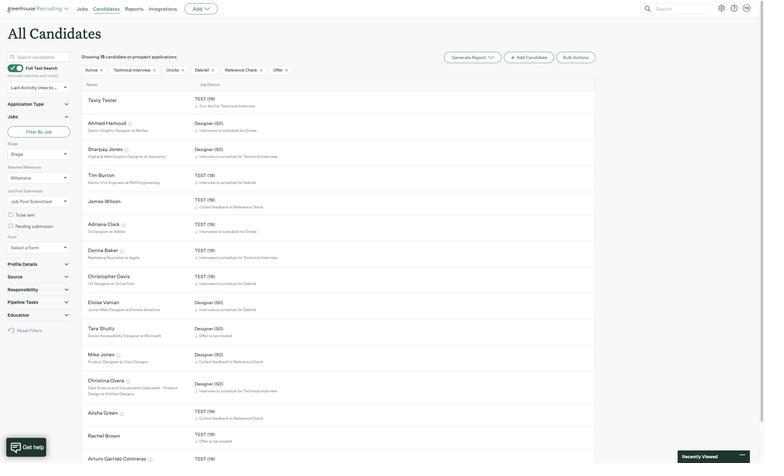 Task type: vqa. For each thing, say whether or not it's contained in the screenshot.


Task type: describe. For each thing, give the bounding box(es) containing it.
specialist inside data science and visualization specialist - product design at artifact designs
[[143, 386, 160, 391]]

tim burton senior civil engineer at rsa engineering
[[88, 172, 160, 185]]

eloise
[[88, 300, 102, 306]]

test (19) interview to schedule for technical interview
[[195, 248, 277, 260]]

at inside christopher davis ux designer at virtuetech
[[111, 281, 114, 286]]

test inside test (19) 3 to-dos for technical interview
[[195, 96, 206, 102]]

at inside tim burton senior civil engineer at rsa engineering
[[125, 180, 129, 185]]

marketing specialist at apple
[[88, 255, 140, 260]]

0 vertical spatial post
[[15, 189, 23, 193]]

6 test from the top
[[195, 274, 206, 279]]

configure image
[[718, 4, 726, 12]]

pending
[[15, 224, 31, 229]]

interviews for adriana clark
[[199, 229, 218, 234]]

td button
[[743, 4, 751, 12]]

design
[[88, 392, 100, 397]]

0 vertical spatial specialist
[[107, 255, 124, 260]]

showing
[[81, 54, 99, 59]]

adriana clark
[[88, 221, 120, 228]]

integrations link
[[149, 6, 177, 12]]

checkmark image
[[10, 66, 15, 70]]

rachel brown
[[88, 433, 120, 439]]

designer (50) interviews to schedule for onsite
[[195, 121, 257, 133]]

(19) inside test (19) 3 to-dos for technical interview
[[207, 96, 215, 102]]

microsoft
[[145, 334, 161, 338]]

arturo garrido contreras link
[[88, 456, 146, 463]]

report
[[472, 55, 486, 60]]

interview inside test (19) 3 to-dos for technical interview
[[239, 104, 255, 108]]

digital & web graphic designer at xeometry
[[88, 154, 166, 159]]

hamoud
[[106, 120, 126, 126]]

testy
[[88, 97, 101, 103]]

digital
[[88, 154, 100, 159]]

filters
[[30, 328, 42, 333]]

web inside eloise vanian junior web designer at elevate solutions
[[100, 308, 108, 312]]

designer (50) collect feedback in reference check
[[195, 352, 263, 364]]

(includes
[[8, 73, 23, 78]]

technical for sharpay jones
[[243, 154, 260, 159]]

engineer
[[109, 180, 125, 185]]

civil
[[100, 180, 108, 185]]

mike jones
[[88, 352, 115, 358]]

xeometry
[[148, 154, 166, 159]]

product inside data science and visualization specialist - product design at artifact designs
[[164, 386, 178, 391]]

designer inside christopher davis ux designer at virtuetech
[[94, 281, 110, 286]]

9 (19) from the top
[[207, 456, 215, 462]]

test (19) interviews to schedule for onsite
[[195, 222, 257, 234]]

(50) for sharpay jones
[[214, 147, 223, 152]]

arturo garrido contreras
[[88, 456, 146, 462]]

Search text field
[[654, 4, 705, 13]]

1 vertical spatial job post submitted
[[11, 199, 52, 204]]

add for add candidate
[[517, 55, 525, 60]]

vanian
[[103, 300, 119, 306]]

james wilson link
[[88, 198, 121, 206]]

sharpay
[[88, 146, 108, 153]]

7 (19) from the top
[[207, 409, 215, 414]]

at inside eloise vanian junior web designer at elevate solutions
[[126, 308, 129, 312]]

virtuetech
[[115, 281, 135, 286]]

debrief for eloise vanian
[[243, 308, 256, 312]]

test inside test (19) interviews to schedule for onsite
[[195, 222, 206, 227]]

0 vertical spatial candidates
[[93, 6, 120, 12]]

applications
[[152, 54, 177, 59]]

for for ui designer at adobe
[[240, 229, 244, 234]]

Pending submission checkbox
[[9, 224, 13, 228]]

christina overa has been in technical interview for more than 14 days image
[[125, 380, 131, 384]]

artifact
[[105, 392, 119, 397]]

to for senior civil engineer at rsa engineering
[[217, 180, 220, 185]]

interview to schedule for debrief link for davis
[[194, 281, 258, 287]]

responsibility
[[8, 287, 38, 292]]

0 vertical spatial be
[[21, 213, 26, 218]]

visualization
[[119, 386, 142, 391]]

alisha green link
[[88, 410, 118, 417]]

donna baker has been in technical interview for more than 14 days image
[[119, 250, 125, 254]]

to-
[[203, 104, 208, 108]]

senior graphic designer at morley
[[88, 128, 148, 133]]

to for junior web designer at elevate solutions
[[217, 308, 220, 312]]

schedule for senior civil engineer at rsa engineering
[[221, 180, 237, 185]]

offer for (19)
[[199, 439, 208, 444]]

-
[[161, 386, 163, 391]]

to inside test (19) offer to be created
[[209, 439, 213, 444]]

schedule for junior web designer at elevate solutions
[[221, 308, 237, 312]]

in for first collect feedback in reference check link from the top of the page
[[230, 205, 233, 210]]

0 vertical spatial jobs
[[77, 6, 88, 12]]

3 (19) from the top
[[207, 197, 215, 203]]

schedule for data science and visualization specialist - product design at artifact designs
[[221, 389, 237, 394]]

to for senior accessibility designer at microsoft
[[209, 334, 213, 338]]

reference check
[[225, 68, 257, 73]]

marketing
[[88, 255, 106, 260]]

for for digital & web graphic designer at xeometry
[[238, 154, 243, 159]]

pipeline
[[8, 300, 25, 305]]

donna
[[88, 247, 103, 254]]

0 vertical spatial onsite
[[167, 68, 179, 73]]

morley
[[136, 128, 148, 133]]

adriana clark has been in onsite for more than 21 days image
[[121, 224, 127, 228]]

and inside full text search (includes resumes and notes)
[[40, 73, 47, 78]]

in for 1st collect feedback in reference check link from the bottom
[[230, 416, 233, 421]]

all
[[8, 24, 26, 42]]

data
[[88, 386, 96, 391]]

sharpay jones
[[88, 146, 123, 153]]

for for senior graphic designer at morley
[[240, 128, 244, 133]]

stage element
[[8, 141, 70, 164]]

ahmed hamoud link
[[88, 120, 126, 127]]

christopher davis link
[[88, 273, 130, 281]]

0 vertical spatial job post submitted
[[8, 189, 42, 193]]

at down mike jones has been in reference check for more than 10 days image
[[120, 360, 123, 364]]

reports
[[125, 6, 144, 12]]

(50) for christina overa
[[214, 381, 223, 387]]

ui designer at adobe
[[88, 229, 125, 234]]

1 vertical spatial candidates
[[30, 24, 101, 42]]

3 collect feedback in reference check link from the top
[[194, 416, 265, 422]]

adobe
[[114, 229, 125, 234]]

tim burton link
[[88, 172, 115, 180]]

technical interview
[[114, 68, 151, 73]]

0 vertical spatial offer
[[273, 68, 283, 73]]

rachel brown link
[[88, 433, 120, 440]]

ahmed
[[88, 120, 105, 126]]

(50) for ahmed hamoud
[[214, 121, 223, 126]]

be for designer (50)
[[213, 334, 218, 338]]

recently
[[682, 454, 701, 460]]

created for (50)
[[219, 334, 232, 338]]

onsite for adriana clark
[[245, 229, 257, 234]]

type
[[33, 101, 44, 107]]

debrief for tim burton
[[243, 180, 256, 185]]

and inside data science and visualization specialist - product design at artifact designs
[[112, 386, 119, 391]]

2 collect feedback in reference check link from the top
[[194, 359, 265, 365]]

baker
[[104, 247, 118, 254]]

3 to-dos for technical interview link
[[194, 103, 256, 109]]

candidate
[[526, 55, 548, 60]]

To be sent checkbox
[[9, 213, 13, 217]]

mike
[[88, 352, 99, 358]]

(50) inside designer (50) interview to schedule for debrief
[[214, 300, 223, 306]]

ahmed hamoud has been in onsite for more than 21 days image
[[127, 123, 133, 126]]

donna baker link
[[88, 247, 118, 255]]

feedback inside designer (50) collect feedback in reference check
[[212, 360, 229, 364]]

designer inside designer (50) offer to be created
[[195, 326, 213, 332]]

testy tester link
[[88, 97, 117, 104]]

0 vertical spatial product
[[88, 360, 102, 364]]

application
[[8, 101, 32, 107]]

3
[[199, 104, 202, 108]]

3 test from the top
[[195, 197, 206, 203]]

for for marketing specialist at apple
[[238, 255, 243, 260]]

green
[[104, 410, 118, 416]]

at down the clark
[[109, 229, 113, 234]]

jones for mike jones
[[100, 352, 115, 358]]

1 vertical spatial jobs
[[8, 114, 18, 119]]

(19) inside test (19) offer to be created
[[207, 432, 215, 437]]

science
[[97, 386, 111, 391]]

add candidate
[[517, 55, 548, 60]]

profile
[[8, 262, 22, 267]]

1 vertical spatial submitted
[[30, 199, 52, 204]]

to for digital & web graphic designer at xeometry
[[217, 154, 220, 159]]

1 vertical spatial stage
[[11, 151, 23, 157]]

interview to schedule for technical interview link for christina overa
[[194, 388, 279, 394]]

sent
[[27, 213, 35, 218]]

sharpay jones has been in technical interview for more than 14 days image
[[124, 149, 130, 153]]

schedule for ux designer at virtuetech
[[221, 281, 237, 286]]

contreras
[[123, 456, 146, 462]]

engineering
[[138, 180, 160, 185]]

generate
[[452, 55, 471, 60]]

technical inside test (19) 3 to-dos for technical interview
[[221, 104, 238, 108]]

reset filters button
[[8, 325, 45, 337]]

7 test from the top
[[195, 409, 206, 414]]

testy tester
[[88, 97, 117, 103]]

add for add
[[193, 6, 202, 12]]



Task type: locate. For each thing, give the bounding box(es) containing it.
at inside data science and visualization specialist - product design at artifact designs
[[101, 392, 105, 397]]

1 vertical spatial feedback
[[212, 360, 229, 364]]

2 interviews to schedule for onsite link from the top
[[194, 229, 258, 235]]

2 senior from the top
[[88, 180, 99, 185]]

add inside popup button
[[193, 6, 202, 12]]

adriana clark link
[[88, 221, 120, 229]]

graphic down ahmed hamoud link
[[100, 128, 114, 133]]

1 vertical spatial offer
[[199, 334, 208, 338]]

offer inside test (19) offer to be created
[[199, 439, 208, 444]]

1 vertical spatial jones
[[100, 352, 115, 358]]

1 vertical spatial form
[[28, 245, 39, 250]]

to inside test (19) interview to schedule for technical interview
[[217, 255, 220, 260]]

designer (50) interview to schedule for technical interview for christina overa
[[195, 381, 277, 394]]

2 (50) from the top
[[214, 147, 223, 152]]

be up designer (50) collect feedback in reference check
[[213, 334, 218, 338]]

8 (19) from the top
[[207, 432, 215, 437]]

onsite inside designer (50) interviews to schedule for onsite
[[245, 128, 257, 133]]

bulk actions
[[563, 55, 589, 60]]

interviews to schedule for onsite link
[[194, 128, 258, 134], [194, 229, 258, 235]]

job post submitted up sent
[[11, 199, 52, 204]]

candidates right jobs link
[[93, 6, 120, 12]]

offer to be created link
[[194, 333, 234, 339], [194, 439, 234, 445]]

be inside test (19) offer to be created
[[213, 439, 218, 444]]

4 (50) from the top
[[214, 326, 223, 332]]

offer
[[273, 68, 283, 73], [199, 334, 208, 338], [199, 439, 208, 444]]

onsite for ahmed hamoud
[[245, 128, 257, 133]]

full
[[26, 66, 33, 71]]

2 vertical spatial in
[[230, 416, 233, 421]]

1 in from the top
[[230, 205, 233, 210]]

milestone down stage element
[[24, 165, 41, 170]]

collect up test (19) interviews to schedule for onsite
[[199, 205, 212, 210]]

offer to be created link for (50)
[[194, 333, 234, 339]]

to inside designer (50) offer to be created
[[209, 334, 213, 338]]

1 interview to schedule for debrief link from the top
[[194, 180, 258, 186]]

integrations
[[149, 6, 177, 12]]

sharpay jones link
[[88, 146, 123, 153]]

0 vertical spatial feedback
[[212, 205, 229, 210]]

interviews for ahmed hamoud
[[199, 128, 218, 133]]

to for ui designer at adobe
[[218, 229, 222, 234]]

2 test (19) collect feedback in reference check from the top
[[195, 409, 263, 421]]

5 (19) from the top
[[207, 248, 215, 253]]

designer inside designer (50) collect feedback in reference check
[[195, 352, 213, 358]]

test (19) collect feedback in reference check
[[195, 197, 263, 210], [195, 409, 263, 421]]

0 vertical spatial designs
[[134, 360, 148, 364]]

senior for tim
[[88, 180, 99, 185]]

reports link
[[125, 6, 144, 12]]

submission
[[32, 224, 53, 229]]

specialist left the -
[[143, 386, 160, 391]]

3 interview to schedule for technical interview link from the top
[[194, 388, 279, 394]]

2 vertical spatial job
[[11, 199, 19, 204]]

1 vertical spatial created
[[219, 439, 232, 444]]

james wilson
[[88, 198, 121, 205]]

0 vertical spatial in
[[230, 205, 233, 210]]

interview
[[133, 68, 151, 73], [239, 104, 255, 108], [199, 154, 216, 159], [261, 154, 277, 159], [199, 180, 216, 185], [199, 255, 216, 260], [261, 255, 277, 260], [199, 281, 216, 286], [199, 308, 216, 312], [199, 389, 216, 394], [261, 389, 277, 394]]

christina
[[88, 378, 109, 384]]

3 senior from the top
[[88, 334, 99, 338]]

milestone
[[24, 165, 41, 170], [11, 175, 31, 181]]

designer (50) interview to schedule for technical interview down designer (50) interviews to schedule for onsite
[[195, 147, 277, 159]]

davis
[[117, 273, 130, 280]]

1 vertical spatial job
[[8, 189, 14, 193]]

job post submitted element
[[8, 188, 70, 212]]

3 in from the top
[[230, 416, 233, 421]]

schedule for senior graphic designer at morley
[[223, 128, 239, 133]]

0 vertical spatial milestone
[[24, 165, 41, 170]]

2 vertical spatial interview to schedule for technical interview link
[[194, 388, 279, 394]]

candidate reports are now available! apply filters and select "view in app" element
[[444, 52, 502, 63]]

eloise vanian link
[[88, 300, 119, 307]]

data science and visualization specialist - product design at artifact designs
[[88, 386, 178, 397]]

0 vertical spatial collect feedback in reference check link
[[194, 204, 265, 210]]

for inside designer (50) interviews to schedule for onsite
[[240, 128, 244, 133]]

schedule for digital & web graphic designer at xeometry
[[221, 154, 237, 159]]

profile details
[[8, 262, 37, 267]]

5 test from the top
[[195, 248, 206, 253]]

0 horizontal spatial form
[[8, 235, 17, 239]]

2 vertical spatial feedback
[[212, 416, 229, 421]]

senior down tara
[[88, 334, 99, 338]]

&
[[100, 154, 103, 159]]

designs inside data science and visualization specialist - product design at artifact designs
[[120, 392, 134, 397]]

0 vertical spatial graphic
[[100, 128, 114, 133]]

at left xeometry
[[144, 154, 148, 159]]

1 horizontal spatial add
[[517, 55, 525, 60]]

for for senior civil engineer at rsa engineering
[[238, 180, 243, 185]]

1 vertical spatial test (19) interview to schedule for debrief
[[195, 274, 256, 286]]

2 interview to schedule for technical interview link from the top
[[194, 255, 279, 261]]

1 vertical spatial collect
[[199, 360, 212, 364]]

at down donna baker has been in technical interview for more than 14 days image
[[125, 255, 128, 260]]

offer to be created link for (19)
[[194, 439, 234, 445]]

test (19) collect feedback in reference check up test (19) offer to be created
[[195, 409, 263, 421]]

tester
[[102, 97, 117, 103]]

search
[[44, 66, 57, 71]]

test inside test (19) offer to be created
[[195, 432, 206, 437]]

be inside designer (50) offer to be created
[[213, 334, 218, 338]]

job post submitted down the reached milestone element on the top left
[[8, 189, 42, 193]]

christina overa
[[88, 378, 124, 384]]

td button
[[742, 3, 752, 13]]

2 interviews from the top
[[199, 229, 218, 234]]

3 collect from the top
[[199, 416, 212, 421]]

and down text
[[40, 73, 47, 78]]

for inside test (19) interviews to schedule for onsite
[[240, 229, 244, 234]]

reached milestone element
[[8, 164, 70, 188]]

for inside designer (50) interview to schedule for debrief
[[238, 308, 243, 312]]

select
[[11, 245, 24, 250]]

2 (19) from the top
[[207, 173, 215, 178]]

3 interview to schedule for debrief link from the top
[[194, 307, 258, 313]]

1 vertical spatial senior
[[88, 180, 99, 185]]

1 designer (50) interview to schedule for technical interview from the top
[[195, 147, 277, 159]]

1 vertical spatial add
[[517, 55, 525, 60]]

0 vertical spatial web
[[104, 154, 112, 159]]

at down ahmed hamoud has been in onsite for more than 21 days image
[[132, 128, 135, 133]]

1 vertical spatial test (19) collect feedback in reference check
[[195, 409, 263, 421]]

candidate
[[106, 54, 126, 59]]

showing 15 candidate or prospect applications
[[81, 54, 177, 59]]

0 vertical spatial jones
[[109, 146, 123, 153]]

form down pending submission checkbox
[[8, 235, 17, 239]]

technical for christina overa
[[243, 389, 260, 394]]

or
[[127, 54, 131, 59]]

offer to be created link up designer (50) collect feedback in reference check
[[194, 333, 234, 339]]

offer for (50)
[[199, 334, 208, 338]]

web
[[104, 154, 112, 159], [100, 308, 108, 312]]

1 test (19) interview to schedule for debrief from the top
[[195, 173, 256, 185]]

0 horizontal spatial product
[[88, 360, 102, 364]]

submitted up sent
[[30, 199, 52, 204]]

to for data science and visualization specialist - product design at artifact designs
[[217, 389, 220, 394]]

designer inside eloise vanian junior web designer at elevate solutions
[[109, 308, 125, 312]]

senior down tim
[[88, 180, 99, 185]]

0 vertical spatial test (19) collect feedback in reference check
[[195, 197, 263, 210]]

1 collect feedback in reference check link from the top
[[194, 204, 265, 210]]

form right a
[[28, 245, 39, 250]]

mike jones link
[[88, 352, 115, 359]]

1 vertical spatial graphic
[[113, 154, 127, 159]]

1 vertical spatial product
[[164, 386, 178, 391]]

5 (50) from the top
[[214, 352, 223, 358]]

james
[[88, 198, 104, 205]]

1 created from the top
[[219, 334, 232, 338]]

interview to schedule for technical interview link for sharpay jones
[[194, 154, 279, 160]]

jones left mike jones has been in reference check for more than 10 days image
[[100, 352, 115, 358]]

garrido
[[104, 456, 122, 462]]

2 feedback from the top
[[212, 360, 229, 364]]

designer (50) offer to be created
[[195, 326, 232, 338]]

notes)
[[47, 73, 58, 78]]

interviews inside test (19) interviews to schedule for onsite
[[199, 229, 218, 234]]

(19) inside test (19) interview to schedule for technical interview
[[207, 248, 215, 253]]

test (19) collect feedback in reference check for first collect feedback in reference check link from the top of the page
[[195, 197, 263, 210]]

check inside designer (50) collect feedback in reference check
[[252, 360, 263, 364]]

graphic down sharpay jones has been in technical interview for more than 14 days image on the top left of the page
[[113, 154, 127, 159]]

1 vertical spatial offer to be created link
[[194, 439, 234, 445]]

full text search (includes resumes and notes)
[[8, 66, 58, 78]]

be for test (19)
[[213, 439, 218, 444]]

onsite inside test (19) interviews to schedule for onsite
[[245, 229, 257, 234]]

candidates down jobs link
[[30, 24, 101, 42]]

2 interview to schedule for debrief link from the top
[[194, 281, 258, 287]]

0 vertical spatial collect
[[199, 205, 212, 210]]

brown
[[105, 433, 120, 439]]

1 vertical spatial be
[[213, 334, 218, 338]]

2 vertical spatial senior
[[88, 334, 99, 338]]

jones left sharpay jones has been in technical interview for more than 14 days image on the top left of the page
[[109, 146, 123, 153]]

be right to
[[21, 213, 26, 218]]

1 interviews from the top
[[199, 128, 218, 133]]

2 created from the top
[[219, 439, 232, 444]]

accessibility
[[100, 334, 123, 338]]

2 vertical spatial collect feedback in reference check link
[[194, 416, 265, 422]]

(50) down designer (50) interviews to schedule for onsite
[[214, 147, 223, 152]]

(19)
[[207, 96, 215, 102], [207, 173, 215, 178], [207, 197, 215, 203], [207, 222, 215, 227], [207, 248, 215, 253], [207, 274, 215, 279], [207, 409, 215, 414], [207, 432, 215, 437], [207, 456, 215, 462]]

0 horizontal spatial jobs
[[8, 114, 18, 119]]

add candidate link
[[504, 52, 554, 63]]

for for data science and visualization specialist - product design at artifact designs
[[238, 389, 243, 394]]

designs down 'visualization'
[[120, 392, 134, 397]]

for for ux designer at virtuetech
[[238, 281, 243, 286]]

to inside designer (50) interviews to schedule for onsite
[[218, 128, 222, 133]]

1 horizontal spatial form
[[28, 245, 39, 250]]

(50) down designer (50) offer to be created
[[214, 352, 223, 358]]

last
[[11, 85, 20, 90]]

in
[[230, 205, 233, 210], [230, 360, 233, 364], [230, 416, 233, 421]]

3 (50) from the top
[[214, 300, 223, 306]]

schedule inside designer (50) interview to schedule for debrief
[[221, 308, 237, 312]]

0 vertical spatial created
[[219, 334, 232, 338]]

0 vertical spatial designer (50) interview to schedule for technical interview
[[195, 147, 277, 159]]

designer inside designer (50) interview to schedule for debrief
[[195, 300, 213, 306]]

tara shultz senior accessibility designer at microsoft
[[88, 326, 161, 338]]

reference inside designer (50) collect feedback in reference check
[[234, 360, 252, 364]]

created inside designer (50) offer to be created
[[219, 334, 232, 338]]

6 (19) from the top
[[207, 274, 215, 279]]

jobs left candidates link
[[77, 6, 88, 12]]

1 horizontal spatial product
[[164, 386, 178, 391]]

(50) inside designer (50) interviews to schedule for onsite
[[214, 121, 223, 126]]

1 vertical spatial onsite
[[245, 128, 257, 133]]

product down mike
[[88, 360, 102, 364]]

debrief for christopher davis
[[243, 281, 256, 286]]

junior
[[88, 308, 99, 312]]

created inside test (19) offer to be created
[[219, 439, 232, 444]]

and up artifact
[[112, 386, 119, 391]]

0 vertical spatial submitted
[[24, 189, 42, 193]]

to
[[15, 213, 20, 218]]

collect up test (19) offer to be created
[[199, 416, 212, 421]]

web down the "eloise vanian" link
[[100, 308, 108, 312]]

designer (50) interview to schedule for technical interview
[[195, 147, 277, 159], [195, 381, 277, 394]]

4 test from the top
[[195, 222, 206, 227]]

6 (50) from the top
[[214, 381, 223, 387]]

collect down designer (50) offer to be created
[[199, 360, 212, 364]]

adriana
[[88, 221, 106, 228]]

1 vertical spatial and
[[112, 386, 119, 391]]

1 vertical spatial interview to schedule for technical interview link
[[194, 255, 279, 261]]

burton
[[98, 172, 115, 179]]

interviews to schedule for onsite link down '3 to-dos for technical interview' link
[[194, 128, 258, 134]]

education
[[8, 313, 29, 318]]

0 vertical spatial form
[[8, 235, 17, 239]]

1 vertical spatial web
[[100, 308, 108, 312]]

designs right the vizio
[[134, 360, 148, 364]]

to be sent
[[15, 213, 35, 218]]

active
[[85, 68, 98, 73]]

last activity (new to old) option
[[11, 85, 62, 90]]

specialist
[[107, 255, 124, 260], [143, 386, 160, 391]]

9 test from the top
[[195, 456, 206, 462]]

form element
[[8, 234, 70, 258]]

for for junior web designer at elevate solutions
[[238, 308, 243, 312]]

(50) down '3 to-dos for technical interview' link
[[214, 121, 223, 126]]

1 (50) from the top
[[214, 121, 223, 126]]

test (19)
[[195, 456, 215, 462]]

at left 'rsa'
[[125, 180, 129, 185]]

schedule for ui designer at adobe
[[223, 229, 239, 234]]

senior for tara
[[88, 334, 99, 338]]

1 horizontal spatial and
[[112, 386, 119, 391]]

be up test (19)
[[213, 439, 218, 444]]

1 vertical spatial collect feedback in reference check link
[[194, 359, 265, 365]]

0 vertical spatial interview to schedule for technical interview link
[[194, 154, 279, 160]]

offer inside designer (50) offer to be created
[[199, 334, 208, 338]]

schedule for marketing specialist at apple
[[221, 255, 237, 260]]

schedule inside designer (50) interviews to schedule for onsite
[[223, 128, 239, 133]]

for inside test (19) 3 to-dos for technical interview
[[215, 104, 220, 108]]

test (19) collect feedback in reference check for 1st collect feedback in reference check link from the bottom
[[195, 409, 263, 421]]

name
[[86, 82, 97, 87]]

1 interview to schedule for technical interview link from the top
[[194, 154, 279, 160]]

job inside button
[[44, 129, 52, 134]]

add button
[[185, 3, 218, 14]]

elevate
[[130, 308, 143, 312]]

2 test (19) interview to schedule for debrief from the top
[[195, 274, 256, 286]]

interview to schedule for debrief link for vanian
[[194, 307, 258, 313]]

1 vertical spatial milestone
[[11, 175, 31, 181]]

3 feedback from the top
[[212, 416, 229, 421]]

0 vertical spatial interviews
[[199, 128, 218, 133]]

tasks
[[26, 300, 38, 305]]

designer inside tara shultz senior accessibility designer at microsoft
[[123, 334, 139, 338]]

0 vertical spatial and
[[40, 73, 47, 78]]

technical inside test (19) interview to schedule for technical interview
[[243, 255, 260, 260]]

product right the -
[[164, 386, 178, 391]]

in inside designer (50) collect feedback in reference check
[[230, 360, 233, 364]]

2 offer to be created link from the top
[[194, 439, 234, 445]]

Search candidates field
[[8, 52, 70, 62]]

actions
[[573, 55, 589, 60]]

senior inside tim burton senior civil engineer at rsa engineering
[[88, 180, 99, 185]]

1 vertical spatial specialist
[[143, 386, 160, 391]]

test inside test (19) interview to schedule for technical interview
[[195, 248, 206, 253]]

2 vertical spatial interview to schedule for debrief link
[[194, 307, 258, 313]]

in for second collect feedback in reference check link from the top
[[230, 360, 233, 364]]

1 horizontal spatial jobs
[[77, 6, 88, 12]]

0 horizontal spatial and
[[40, 73, 47, 78]]

jones for sharpay jones
[[109, 146, 123, 153]]

designer inside designer (50) interviews to schedule for onsite
[[195, 121, 213, 126]]

0 horizontal spatial specialist
[[107, 255, 124, 260]]

jobs
[[77, 6, 88, 12], [8, 114, 18, 119]]

1 vertical spatial designer (50) interview to schedule for technical interview
[[195, 381, 277, 394]]

schedule inside test (19) interviews to schedule for onsite
[[223, 229, 239, 234]]

post down reached
[[15, 189, 23, 193]]

at left elevate
[[126, 308, 129, 312]]

at
[[132, 128, 135, 133], [144, 154, 148, 159], [125, 180, 129, 185], [109, 229, 113, 234], [125, 255, 128, 260], [111, 281, 114, 286], [126, 308, 129, 312], [140, 334, 144, 338], [120, 360, 123, 364], [101, 392, 105, 397]]

wilson
[[105, 198, 121, 205]]

1 offer to be created link from the top
[[194, 333, 234, 339]]

0 vertical spatial offer to be created link
[[194, 333, 234, 339]]

2 vertical spatial collect
[[199, 416, 212, 421]]

1 feedback from the top
[[212, 205, 229, 210]]

ux
[[88, 281, 93, 286]]

interviews inside designer (50) interviews to schedule for onsite
[[199, 128, 218, 133]]

1 (19) from the top
[[207, 96, 215, 102]]

4 (19) from the top
[[207, 222, 215, 227]]

designer (50) interview to schedule for technical interview for sharpay jones
[[195, 147, 277, 159]]

schedule inside test (19) interview to schedule for technical interview
[[221, 255, 237, 260]]

feedback up test (19) offer to be created
[[212, 416, 229, 421]]

(50) inside designer (50) offer to be created
[[214, 326, 223, 332]]

interviews to schedule for onsite link for ahmed hamoud
[[194, 128, 258, 134]]

1 vertical spatial in
[[230, 360, 233, 364]]

interviews to schedule for onsite link for adriana clark
[[194, 229, 258, 235]]

created for (19)
[[219, 439, 232, 444]]

generate report
[[452, 55, 486, 60]]

interview to schedule for technical interview link for donna baker
[[194, 255, 279, 261]]

2 vertical spatial be
[[213, 439, 218, 444]]

milestone down reached milestone
[[11, 175, 31, 181]]

1 vertical spatial designs
[[120, 392, 134, 397]]

0 vertical spatial stage
[[8, 141, 18, 146]]

1 vertical spatial interviews to schedule for onsite link
[[194, 229, 258, 235]]

feedback down designer (50) offer to be created
[[212, 360, 229, 364]]

2 vertical spatial onsite
[[245, 229, 257, 234]]

designer (50) interview to schedule for technical interview down designer (50) collect feedback in reference check
[[195, 381, 277, 394]]

1 vertical spatial interview to schedule for debrief link
[[194, 281, 258, 287]]

to for senior graphic designer at morley
[[218, 128, 222, 133]]

2 test from the top
[[195, 173, 206, 178]]

1 senior from the top
[[88, 128, 99, 133]]

reached milestone
[[8, 165, 41, 170]]

rsa
[[130, 180, 137, 185]]

to inside test (19) interviews to schedule for onsite
[[218, 229, 222, 234]]

1 vertical spatial post
[[20, 199, 29, 204]]

test (19) collect feedback in reference check up test (19) interviews to schedule for onsite
[[195, 197, 263, 210]]

0 vertical spatial interviews to schedule for onsite link
[[194, 128, 258, 134]]

reached
[[8, 165, 23, 170]]

at down 'christopher davis' link
[[111, 281, 114, 286]]

test
[[195, 96, 206, 102], [195, 173, 206, 178], [195, 197, 206, 203], [195, 222, 206, 227], [195, 248, 206, 253], [195, 274, 206, 279], [195, 409, 206, 414], [195, 432, 206, 437], [195, 456, 206, 462]]

(19) inside test (19) interviews to schedule for onsite
[[207, 222, 215, 227]]

prospect
[[132, 54, 151, 59]]

test (19) interview to schedule for debrief for burton
[[195, 173, 256, 185]]

offer to be created link up test (19)
[[194, 439, 234, 445]]

to inside designer (50) interview to schedule for debrief
[[217, 308, 220, 312]]

1 interviews to schedule for onsite link from the top
[[194, 128, 258, 134]]

2 collect from the top
[[199, 360, 212, 364]]

debrief inside designer (50) interview to schedule for debrief
[[243, 308, 256, 312]]

greenhouse recruiting image
[[8, 5, 64, 13]]

reset
[[17, 328, 29, 333]]

0 vertical spatial senior
[[88, 128, 99, 133]]

2 vertical spatial offer
[[199, 439, 208, 444]]

eloise vanian junior web designer at elevate solutions
[[88, 300, 160, 312]]

feedback up test (19) interviews to schedule for onsite
[[212, 205, 229, 210]]

test (19) interview to schedule for debrief for davis
[[195, 274, 256, 286]]

0 vertical spatial test (19) interview to schedule for debrief
[[195, 173, 256, 185]]

1 vertical spatial interviews
[[199, 229, 218, 234]]

christopher davis ux designer at virtuetech
[[88, 273, 135, 286]]

collect inside designer (50) collect feedback in reference check
[[199, 360, 212, 364]]

interviews to schedule for onsite link up test (19) interview to schedule for technical interview
[[194, 229, 258, 235]]

source
[[8, 274, 23, 280]]

1 test from the top
[[195, 96, 206, 102]]

1 horizontal spatial specialist
[[143, 386, 160, 391]]

product
[[88, 360, 102, 364], [164, 386, 178, 391]]

job
[[44, 129, 52, 134], [8, 189, 14, 193], [11, 199, 19, 204]]

0 horizontal spatial add
[[193, 6, 202, 12]]

senior inside tara shultz senior accessibility designer at microsoft
[[88, 334, 99, 338]]

tim
[[88, 172, 97, 179]]

vizio
[[124, 360, 133, 364]]

jobs down application
[[8, 114, 18, 119]]

interview to schedule for debrief link for burton
[[194, 180, 258, 186]]

0 vertical spatial interview to schedule for debrief link
[[194, 180, 258, 186]]

technical for donna baker
[[243, 255, 260, 260]]

schedule
[[223, 128, 239, 133], [221, 154, 237, 159], [221, 180, 237, 185], [223, 229, 239, 234], [221, 255, 237, 260], [221, 281, 237, 286], [221, 308, 237, 312], [221, 389, 237, 394]]

(50) down designer (50) collect feedback in reference check
[[214, 381, 223, 387]]

(50) up designer (50) offer to be created
[[214, 300, 223, 306]]

0 vertical spatial job
[[44, 129, 52, 134]]

to for ux designer at virtuetech
[[217, 281, 220, 286]]

for inside test (19) interview to schedule for technical interview
[[238, 255, 243, 260]]

senior down ahmed
[[88, 128, 99, 133]]

web right &
[[104, 154, 112, 159]]

1 collect from the top
[[199, 205, 212, 210]]

interview inside designer (50) interview to schedule for debrief
[[199, 308, 216, 312]]

product designer at vizio designs
[[88, 360, 148, 364]]

at left microsoft
[[140, 334, 144, 338]]

alisha green has been in reference check for more than 10 days image
[[119, 412, 125, 416]]

at down science
[[101, 392, 105, 397]]

ui
[[88, 229, 92, 234]]

2 in from the top
[[230, 360, 233, 364]]

at inside tara shultz senior accessibility designer at microsoft
[[140, 334, 144, 338]]

8 test from the top
[[195, 432, 206, 437]]

(50) inside designer (50) collect feedback in reference check
[[214, 352, 223, 358]]

to for marketing specialist at apple
[[217, 255, 220, 260]]

1 test (19) collect feedback in reference check from the top
[[195, 197, 263, 210]]

submitted down the reached milestone element on the top left
[[24, 189, 42, 193]]

0 vertical spatial add
[[193, 6, 202, 12]]

(50) down designer (50) interview to schedule for debrief
[[214, 326, 223, 332]]

2 designer (50) interview to schedule for technical interview from the top
[[195, 381, 277, 394]]

mike jones has been in reference check for more than 10 days image
[[116, 354, 121, 358]]

rachel
[[88, 433, 104, 439]]

dos
[[208, 104, 214, 108]]

post up to be sent
[[20, 199, 29, 204]]

(50) for mike jones
[[214, 352, 223, 358]]

specialist down the baker
[[107, 255, 124, 260]]

arturo garrido contreras has been in technical interview for more than 14 days image
[[148, 458, 153, 462]]



